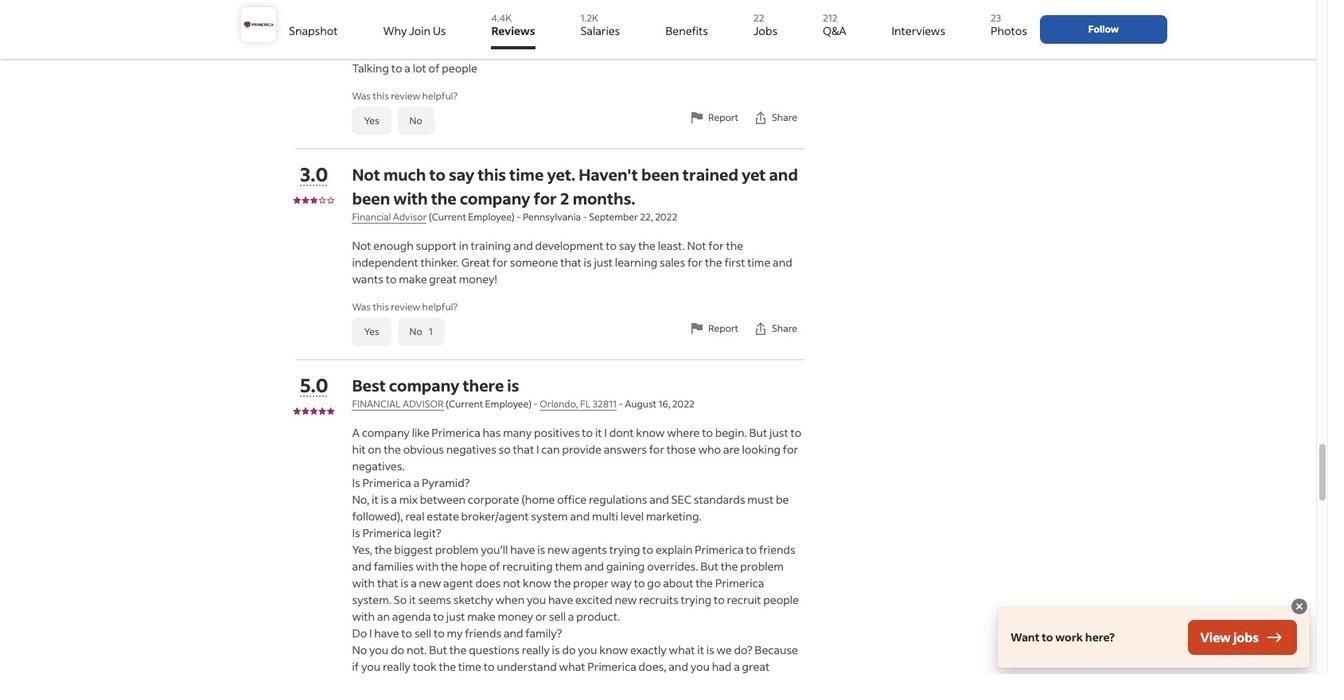 Task type: locate. For each thing, give the bounding box(es) containing it.
like inside what is a typical day like for you at the company? talking to a lot of people
[[458, 44, 476, 59]]

a
[[352, 425, 360, 440]]

pyramid?
[[422, 475, 470, 490]]

2022 inside the not much to say this time yet. haven't been trained yet and been with the company for 2 months. financial advisor (current employee) - pennsylvania - september 22, 2022
[[655, 211, 678, 223]]

0 horizontal spatial really
[[383, 659, 411, 674]]

this inside the not much to say this time yet. haven't been trained yet and been with the company for 2 months. financial advisor (current employee) - pennsylvania - september 22, 2022
[[478, 164, 506, 185]]

report
[[709, 111, 739, 123], [709, 322, 739, 334]]

1 yes button from the top
[[352, 107, 391, 135]]

0 vertical spatial work
[[474, 0, 501, 9]]

1 share from the top
[[772, 111, 798, 123]]

support
[[416, 238, 457, 253]]

in inside the not enough support in training and development to say the least. not for the independent thinker. great for someone that is just learning sales for the first time and wants to make great money!
[[459, 238, 469, 253]]

1 vertical spatial what
[[559, 659, 586, 674]]

people inside what is a typical day like for you at the company? talking to a lot of people
[[442, 61, 478, 76]]

helpful?
[[422, 90, 458, 102], [422, 301, 458, 313]]

16,
[[659, 398, 671, 410]]

new up seems
[[419, 576, 441, 591]]

this for report button associated with share popup button
[[373, 301, 389, 313]]

and up someone
[[514, 238, 533, 253]]

2 vertical spatial know
[[600, 643, 628, 658]]

yes left 'no 1'
[[364, 326, 379, 338]]

share inside dropdown button
[[772, 111, 798, 123]]

here?
[[1086, 630, 1115, 645]]

5.0 button
[[300, 373, 329, 397]]

and right the 'does,'
[[669, 659, 689, 674]]

work inside the whole earth is your work environment an every cluster in the world is included in primerca
[[474, 0, 501, 9]]

want to work here?
[[1011, 630, 1115, 645]]

financial advisor link
[[352, 398, 444, 411]]

that
[[561, 255, 582, 270], [513, 442, 534, 457], [377, 576, 399, 591]]

the up first
[[726, 238, 744, 253]]

1 vertical spatial an
[[377, 609, 390, 624]]

you
[[495, 44, 515, 59], [527, 592, 546, 608], [369, 643, 389, 658], [578, 643, 598, 658], [361, 659, 381, 674], [691, 659, 710, 674]]

the left first
[[705, 255, 723, 270]]

212 q&a
[[823, 12, 847, 38]]

be
[[776, 492, 789, 507]]

1 vertical spatial know
[[523, 576, 552, 591]]

2 review from the top
[[391, 301, 421, 313]]

close image
[[1291, 597, 1310, 616]]

2 vertical spatial i
[[369, 626, 372, 641]]

has
[[483, 425, 501, 440]]

say inside the not much to say this time yet. haven't been trained yet and been with the company for 2 months. financial advisor (current employee) - pennsylvania - september 22, 2022
[[449, 164, 475, 185]]

say
[[449, 164, 475, 185], [619, 238, 637, 253]]

that down 'many'
[[513, 442, 534, 457]]

2
[[560, 188, 570, 209]]

reviews
[[492, 23, 535, 38]]

obvious
[[403, 442, 444, 457]]

1 vertical spatial report button
[[682, 311, 746, 346]]

was
[[352, 90, 371, 102], [352, 301, 371, 313]]

share inside popup button
[[772, 322, 798, 334]]

say up learning
[[619, 238, 637, 253]]

2 vertical spatial this
[[373, 301, 389, 313]]

1 vertical spatial this
[[478, 164, 506, 185]]

1 vertical spatial yes button
[[352, 318, 391, 346]]

(current up support
[[429, 211, 467, 223]]

1 yes from the top
[[364, 115, 379, 127]]

no inside 'a company like primerica has many positives to it i dont know where to begin. but just to hit on the obvious negatives so that i can provide answers for those who are looking for negatives. is primerica a pyramid? no, it is a mix between corporate (home office regulations and sec standards must be followed), real estate broker/agent system and multi level marketing. is primerica legit? yes, the biggest problem you'll have is new agents trying to explain primerica to friends and families with the hope of recruiting them and gaining overrides. but the problem with that is a new agent does not know the proper way to go about the primerica system. so it seems sketchy when you have excited new recruits trying to recruit people with an agenda to just make money or sell a product. do i have to sell to my friends and family? no you do not. but the questions really is do you know exactly what it is we do? because if you really took the time to understand what primerica does, and you had a grea'
[[352, 643, 367, 658]]

join
[[409, 23, 431, 38]]

the inside the whole earth is your work environment an every cluster in the world is included in primerca
[[667, 0, 684, 9]]

0 vertical spatial report
[[709, 111, 739, 123]]

1 horizontal spatial make
[[468, 609, 496, 624]]

1 horizontal spatial what
[[669, 643, 696, 658]]

company inside the not much to say this time yet. haven't been trained yet and been with the company for 2 months. financial advisor (current employee) - pennsylvania - september 22, 2022
[[460, 188, 531, 209]]

the inside the not much to say this time yet. haven't been trained yet and been with the company for 2 months. financial advisor (current employee) - pennsylvania - september 22, 2022
[[431, 188, 457, 209]]

32811
[[593, 398, 617, 410]]

no for no 1
[[410, 326, 423, 338]]

1 vertical spatial that
[[513, 442, 534, 457]]

multi
[[592, 509, 619, 524]]

in right the cluster
[[655, 0, 665, 9]]

0 vertical spatial new
[[548, 542, 570, 557]]

whole
[[374, 0, 406, 9]]

2 vertical spatial that
[[377, 576, 399, 591]]

sell right or
[[549, 609, 566, 624]]

2 vertical spatial new
[[615, 592, 637, 608]]

an inside the whole earth is your work environment an every cluster in the world is included in primerca
[[572, 0, 585, 9]]

for down reviews
[[478, 44, 493, 59]]

0 vertical spatial no
[[410, 115, 423, 127]]

2 was from the top
[[352, 301, 371, 313]]

time inside 'a company like primerica has many positives to it i dont know where to begin. but just to hit on the obvious negatives so that i can provide answers for those who are looking for negatives. is primerica a pyramid? no, it is a mix between corporate (home office regulations and sec standards must be followed), real estate broker/agent system and multi level marketing. is primerica legit? yes, the biggest problem you'll have is new agents trying to explain primerica to friends and families with the hope of recruiting them and gaining overrides. but the problem with that is a new agent does not know the proper way to go about the primerica system. so it seems sketchy when you have excited new recruits trying to recruit people with an agenda to just make money or sell a product. do i have to sell to my friends and family? no you do not. but the questions really is do you know exactly what it is we do? because if you really took the time to understand what primerica does, and you had a grea'
[[459, 659, 482, 674]]

company up advisor on the left bottom of page
[[389, 375, 460, 396]]

review up no button
[[391, 90, 421, 102]]

1 report from the top
[[709, 111, 739, 123]]

is inside what is a typical day like for you at the company? talking to a lot of people
[[383, 44, 391, 59]]

i left dont
[[605, 425, 607, 440]]

really down family?
[[522, 643, 550, 658]]

is inside the not enough support in training and development to say the least. not for the independent thinker. great for someone that is just learning sales for the first time and wants to make great money!
[[584, 255, 592, 270]]

2 yes button from the top
[[352, 318, 391, 346]]

the right took in the left bottom of the page
[[439, 659, 456, 674]]

friends
[[760, 542, 796, 557], [465, 626, 502, 641]]

biggest
[[394, 542, 433, 557]]

0 vertical spatial yes
[[364, 115, 379, 127]]

1 vertical spatial say
[[619, 238, 637, 253]]

1 helpful? from the top
[[422, 90, 458, 102]]

0 vertical spatial say
[[449, 164, 475, 185]]

0 horizontal spatial friends
[[465, 626, 502, 641]]

not much to say this time yet. haven't been trained yet and been with the company for 2 months. financial advisor (current employee) - pennsylvania - september 22, 2022
[[352, 164, 799, 223]]

0 vertical spatial helpful?
[[422, 90, 458, 102]]

this left yet.
[[478, 164, 506, 185]]

like up obvious
[[412, 425, 430, 440]]

share button
[[746, 311, 805, 346]]

pennsylvania
[[523, 211, 581, 223]]

just
[[594, 255, 613, 270], [770, 425, 789, 440], [447, 609, 465, 624]]

for right looking
[[783, 442, 799, 457]]

know
[[636, 425, 665, 440], [523, 576, 552, 591], [600, 643, 628, 658]]

new
[[548, 542, 570, 557], [419, 576, 441, 591], [615, 592, 637, 608]]

a right had
[[734, 659, 740, 674]]

primerica
[[432, 425, 481, 440], [363, 475, 412, 490], [363, 526, 412, 541], [695, 542, 744, 557], [716, 576, 765, 591], [588, 659, 637, 674]]

primerca
[[352, 10, 398, 25]]

you up or
[[527, 592, 546, 608]]

1 do from the left
[[391, 643, 405, 658]]

and down yes,
[[352, 559, 372, 574]]

1 horizontal spatial like
[[458, 44, 476, 59]]

helpful? for report button related to share dropdown button's the yes button
[[422, 90, 458, 102]]

not right least.
[[687, 238, 707, 253]]

1 vertical spatial 2022
[[673, 398, 695, 410]]

1 horizontal spatial problem
[[741, 559, 784, 574]]

1 review from the top
[[391, 90, 421, 102]]

2 vertical spatial just
[[447, 609, 465, 624]]

1.2k
[[581, 12, 599, 24]]

2 horizontal spatial have
[[549, 592, 574, 608]]

an
[[572, 0, 585, 9], [377, 609, 390, 624]]

regulations
[[589, 492, 648, 507]]

snapshot link
[[289, 6, 338, 49]]

like right day
[[458, 44, 476, 59]]

level
[[621, 509, 644, 524]]

learning
[[615, 255, 658, 270]]

1 was this review helpful? from the top
[[352, 90, 458, 102]]

every
[[587, 0, 616, 9]]

have
[[511, 542, 535, 557], [549, 592, 574, 608], [374, 626, 399, 641]]

is right 'world'
[[719, 0, 727, 9]]

or
[[536, 609, 547, 624]]

1 horizontal spatial people
[[764, 592, 799, 608]]

have right do
[[374, 626, 399, 641]]

1 vertical spatial work
[[1056, 630, 1084, 645]]

a left product.
[[568, 609, 574, 624]]

was down talking
[[352, 90, 371, 102]]

lot
[[413, 61, 427, 76]]

0 vertical spatial employee)
[[468, 211, 515, 223]]

review for report button associated with share popup button
[[391, 301, 421, 313]]

2 is from the top
[[352, 526, 360, 541]]

sell up not.
[[415, 626, 432, 641]]

2 horizontal spatial i
[[605, 425, 607, 440]]

0 horizontal spatial say
[[449, 164, 475, 185]]

overrides.
[[647, 559, 699, 574]]

really down not.
[[383, 659, 411, 674]]

0 horizontal spatial new
[[419, 576, 441, 591]]

been up 22,
[[642, 164, 680, 185]]

is inside best company there is financial advisor (current employee) - orlando, fl 32811 - august 16, 2022
[[507, 375, 520, 396]]

company for like
[[362, 425, 410, 440]]

1 horizontal spatial time
[[510, 164, 544, 185]]

23 photos
[[991, 12, 1028, 38]]

to down the agenda
[[402, 626, 413, 641]]

-
[[517, 211, 521, 223], [583, 211, 587, 223], [534, 398, 538, 410], [619, 398, 623, 410]]

work
[[474, 0, 501, 9], [1056, 630, 1084, 645]]

1 vertical spatial problem
[[741, 559, 784, 574]]

in up 22 jobs
[[775, 0, 785, 9]]

0 vertical spatial report button
[[682, 100, 746, 135]]

is right there
[[507, 375, 520, 396]]

an inside 'a company like primerica has many positives to it i dont know where to begin. but just to hit on the obvious negatives so that i can provide answers for those who are looking for negatives. is primerica a pyramid? no, it is a mix between corporate (home office regulations and sec standards must be followed), real estate broker/agent system and multi level marketing. is primerica legit? yes, the biggest problem you'll have is new agents trying to explain primerica to friends and families with the hope of recruiting them and gaining overrides. but the problem with that is a new agent does not know the proper way to go about the primerica system. so it seems sketchy when you have excited new recruits trying to recruit people with an agenda to just make money or sell a product. do i have to sell to my friends and family? no you do not. but the questions really is do you know exactly what it is we do? because if you really took the time to understand what primerica does, and you had a grea'
[[377, 609, 390, 624]]

no for no
[[410, 115, 423, 127]]

(current
[[429, 211, 467, 223], [446, 398, 483, 410]]

0 vertical spatial that
[[561, 255, 582, 270]]

you inside what is a typical day like for you at the company? talking to a lot of people
[[495, 44, 515, 59]]

0 horizontal spatial like
[[412, 425, 430, 440]]

0 vertical spatial was
[[352, 90, 371, 102]]

was down 'wants'
[[352, 301, 371, 313]]

1 vertical spatial (current
[[446, 398, 483, 410]]

2 report button from the top
[[682, 311, 746, 346]]

but
[[750, 425, 768, 440], [701, 559, 719, 574], [429, 643, 447, 658]]

of
[[429, 61, 440, 76], [489, 559, 500, 574]]

sketchy
[[454, 592, 494, 608]]

share for share dropdown button
[[772, 111, 798, 123]]

have up recruiting
[[511, 542, 535, 557]]

employee)
[[468, 211, 515, 223], [485, 398, 532, 410]]

2 helpful? from the top
[[422, 301, 458, 313]]

0 vertical spatial time
[[510, 164, 544, 185]]

1 horizontal spatial of
[[489, 559, 500, 574]]

0 horizontal spatial problem
[[435, 542, 479, 557]]

1 horizontal spatial have
[[511, 542, 535, 557]]

time left yet.
[[510, 164, 544, 185]]

yes button left 'no 1'
[[352, 318, 391, 346]]

report button down first
[[682, 311, 746, 346]]

the right at
[[529, 44, 547, 59]]

2 horizontal spatial in
[[775, 0, 785, 9]]

to inside what is a typical day like for you at the company? talking to a lot of people
[[392, 61, 403, 76]]

1 vertical spatial like
[[412, 425, 430, 440]]

(current inside the not much to say this time yet. haven't been trained yet and been with the company for 2 months. financial advisor (current employee) - pennsylvania - september 22, 2022
[[429, 211, 467, 223]]

1 vertical spatial been
[[352, 188, 390, 209]]

make left great
[[399, 272, 427, 287]]

it left we
[[698, 643, 705, 658]]

yes button for report button related to share dropdown button
[[352, 107, 391, 135]]

the
[[352, 0, 372, 9]]

do?
[[735, 643, 753, 658]]

for inside the not much to say this time yet. haven't been trained yet and been with the company for 2 months. financial advisor (current employee) - pennsylvania - september 22, 2022
[[534, 188, 557, 209]]

0 vertical spatial people
[[442, 61, 478, 76]]

haven't
[[579, 164, 639, 185]]

of down you'll
[[489, 559, 500, 574]]

on
[[368, 442, 382, 457]]

environment
[[503, 0, 570, 9]]

1 was from the top
[[352, 90, 371, 102]]

was this review helpful? up no button
[[352, 90, 458, 102]]

you left at
[[495, 44, 515, 59]]

2 report from the top
[[709, 322, 739, 334]]

no inside button
[[410, 115, 423, 127]]

0 vertical spatial (current
[[429, 211, 467, 223]]

to
[[392, 61, 403, 76], [430, 164, 446, 185], [606, 238, 617, 253], [386, 272, 397, 287], [582, 425, 593, 440], [702, 425, 713, 440], [791, 425, 802, 440], [643, 542, 654, 557], [746, 542, 757, 557], [634, 576, 645, 591], [714, 592, 725, 608], [433, 609, 444, 624], [402, 626, 413, 641], [434, 626, 445, 641], [1042, 630, 1054, 645], [484, 659, 495, 674]]

0 horizontal spatial of
[[429, 61, 440, 76]]

review up 'no 1'
[[391, 301, 421, 313]]

know left exactly
[[600, 643, 628, 658]]

1 vertical spatial report
[[709, 322, 739, 334]]

1 horizontal spatial just
[[594, 255, 613, 270]]

not enough support in training and development to say the least. not for the independent thinker. great for someone that is just learning sales for the first time and wants to make great money!
[[352, 238, 793, 287]]

0 vertical spatial was this review helpful?
[[352, 90, 458, 102]]

because
[[755, 643, 799, 658]]

for down the training at the left top of page
[[493, 255, 508, 270]]

do down family?
[[562, 643, 576, 658]]

for right sales
[[688, 255, 703, 270]]

report left share dropdown button
[[709, 111, 739, 123]]

2 vertical spatial have
[[374, 626, 399, 641]]

of inside what is a typical day like for you at the company? talking to a lot of people
[[429, 61, 440, 76]]

1 vertical spatial yes
[[364, 326, 379, 338]]

it
[[596, 425, 602, 440], [372, 492, 379, 507], [409, 592, 416, 608], [698, 643, 705, 658]]

0 vertical spatial what
[[669, 643, 696, 658]]

was this review helpful? for report button related to share dropdown button
[[352, 90, 458, 102]]

2022 right 16,
[[673, 398, 695, 410]]

to up recruit
[[746, 542, 757, 557]]

2 was this review helpful? from the top
[[352, 301, 458, 313]]

agents
[[572, 542, 608, 557]]

follow
[[1089, 23, 1120, 35]]

exactly
[[631, 643, 667, 658]]

2 do from the left
[[562, 643, 576, 658]]

share
[[772, 111, 798, 123], [772, 322, 798, 334]]

orlando,
[[540, 398, 579, 410]]

is left we
[[707, 643, 715, 658]]

just inside the not enough support in training and development to say the least. not for the independent thinker. great for someone that is just learning sales for the first time and wants to make great money!
[[594, 255, 613, 270]]

problem up recruit
[[741, 559, 784, 574]]

but right not.
[[429, 643, 447, 658]]

1 horizontal spatial trying
[[681, 592, 712, 608]]

you'll
[[481, 542, 508, 557]]

1 horizontal spatial that
[[513, 442, 534, 457]]

1 horizontal spatial but
[[701, 559, 719, 574]]

make inside the not enough support in training and development to say the least. not for the independent thinker. great for someone that is just learning sales for the first time and wants to make great money!
[[399, 272, 427, 287]]

no,
[[352, 492, 370, 507]]

why join us
[[383, 23, 446, 38]]

of right lot
[[429, 61, 440, 76]]

1 vertical spatial make
[[468, 609, 496, 624]]

your
[[448, 0, 472, 9]]

where
[[667, 425, 700, 440]]

2 vertical spatial but
[[429, 643, 447, 658]]

the inside what is a typical day like for you at the company? talking to a lot of people
[[529, 44, 547, 59]]

company inside best company there is financial advisor (current employee) - orlando, fl 32811 - august 16, 2022
[[389, 375, 460, 396]]

1 vertical spatial no
[[410, 326, 423, 338]]

to down september at left
[[606, 238, 617, 253]]

negatives.
[[352, 459, 405, 474]]

0 horizontal spatial i
[[369, 626, 372, 641]]

0 vertical spatial share
[[772, 111, 798, 123]]

this down 'wants'
[[373, 301, 389, 313]]

a down why
[[393, 44, 399, 59]]

been up financial
[[352, 188, 390, 209]]

know down recruiting
[[523, 576, 552, 591]]

review for report button related to share dropdown button
[[391, 90, 421, 102]]

to down questions
[[484, 659, 495, 674]]

2 horizontal spatial time
[[748, 255, 771, 270]]

0 horizontal spatial in
[[459, 238, 469, 253]]

1 vertical spatial friends
[[465, 626, 502, 641]]

2022
[[655, 211, 678, 223], [673, 398, 695, 410]]

0 horizontal spatial an
[[377, 609, 390, 624]]

report button for share dropdown button
[[682, 100, 746, 135]]

2 horizontal spatial know
[[636, 425, 665, 440]]

make down 'sketchy'
[[468, 609, 496, 624]]

1 vertical spatial people
[[764, 592, 799, 608]]

0 vertical spatial been
[[642, 164, 680, 185]]

earth
[[408, 0, 436, 9]]

employee) inside best company there is financial advisor (current employee) - orlando, fl 32811 - august 16, 2022
[[485, 398, 532, 410]]

1 vertical spatial time
[[748, 255, 771, 270]]

why
[[383, 23, 407, 38]]

excited
[[576, 592, 613, 608]]

say right much in the left of the page
[[449, 164, 475, 185]]

0 vertical spatial company
[[460, 188, 531, 209]]

so
[[499, 442, 511, 457]]

2 share from the top
[[772, 322, 798, 334]]

but right overrides.
[[701, 559, 719, 574]]

is down 'development'
[[584, 255, 592, 270]]

1 vertical spatial have
[[549, 592, 574, 608]]

yet.
[[547, 164, 576, 185]]

company inside 'a company like primerica has many positives to it i dont know where to begin. but just to hit on the obvious negatives so that i can provide answers for those who are looking for negatives. is primerica a pyramid? no, it is a mix between corporate (home office regulations and sec standards must be followed), real estate broker/agent system and multi level marketing. is primerica legit? yes, the biggest problem you'll have is new agents trying to explain primerica to friends and families with the hope of recruiting them and gaining overrides. but the problem with that is a new agent does not know the proper way to go about the primerica system. so it seems sketchy when you have excited new recruits trying to recruit people with an agenda to just make money or sell a product. do i have to sell to my friends and family? no you do not. but the questions really is do you know exactly what it is we do? because if you really took the time to understand what primerica does, and you had a grea'
[[362, 425, 410, 440]]

to left lot
[[392, 61, 403, 76]]

0 horizontal spatial people
[[442, 61, 478, 76]]

seems
[[418, 592, 451, 608]]

0 horizontal spatial time
[[459, 659, 482, 674]]

0 vertical spatial know
[[636, 425, 665, 440]]

of inside 'a company like primerica has many positives to it i dont know where to begin. but just to hit on the obvious negatives so that i can provide answers for those who are looking for negatives. is primerica a pyramid? no, it is a mix between corporate (home office regulations and sec standards must be followed), real estate broker/agent system and multi level marketing. is primerica legit? yes, the biggest problem you'll have is new agents trying to explain primerica to friends and families with the hope of recruiting them and gaining overrides. but the problem with that is a new agent does not know the proper way to go about the primerica system. so it seems sketchy when you have excited new recruits trying to recruit people with an agenda to just make money or sell a product. do i have to sell to my friends and family? no you do not. but the questions really is do you know exactly what it is we do? because if you really took the time to understand what primerica does, and you had a grea'
[[489, 559, 500, 574]]

and down office
[[570, 509, 590, 524]]

2 vertical spatial time
[[459, 659, 482, 674]]

0 horizontal spatial work
[[474, 0, 501, 9]]

0 horizontal spatial that
[[377, 576, 399, 591]]

1 vertical spatial was this review helpful?
[[352, 301, 458, 313]]

0 horizontal spatial do
[[391, 643, 405, 658]]

just left learning
[[594, 255, 613, 270]]

yes button for report button associated with share popup button
[[352, 318, 391, 346]]

1 vertical spatial review
[[391, 301, 421, 313]]

0 horizontal spatial what
[[559, 659, 586, 674]]

trying up gaining
[[610, 542, 641, 557]]

people inside 'a company like primerica has many positives to it i dont know where to begin. but just to hit on the obvious negatives so that i can provide answers for those who are looking for negatives. is primerica a pyramid? no, it is a mix between corporate (home office regulations and sec standards must be followed), real estate broker/agent system and multi level marketing. is primerica legit? yes, the biggest problem you'll have is new agents trying to explain primerica to friends and families with the hope of recruiting them and gaining overrides. but the problem with that is a new agent does not know the proper way to go about the primerica system. so it seems sketchy when you have excited new recruits trying to recruit people with an agenda to just make money or sell a product. do i have to sell to my friends and family? no you do not. but the questions really is do you know exactly what it is we do? because if you really took the time to understand what primerica does, and you had a grea'
[[764, 592, 799, 608]]

2 yes from the top
[[364, 326, 379, 338]]

company
[[460, 188, 531, 209], [389, 375, 460, 396], [362, 425, 410, 440]]

like inside 'a company like primerica has many positives to it i dont know where to begin. but just to hit on the obvious negatives so that i can provide answers for those who are looking for negatives. is primerica a pyramid? no, it is a mix between corporate (home office regulations and sec standards must be followed), real estate broker/agent system and multi level marketing. is primerica legit? yes, the biggest problem you'll have is new agents trying to explain primerica to friends and families with the hope of recruiting them and gaining overrides. but the problem with that is a new agent does not know the proper way to go about the primerica system. so it seems sketchy when you have excited new recruits trying to recruit people with an agenda to just make money or sell a product. do i have to sell to my friends and family? no you do not. but the questions really is do you know exactly what it is we do? because if you really took the time to understand what primerica does, and you had a grea'
[[412, 425, 430, 440]]

jobs
[[754, 23, 778, 38]]

not inside the not much to say this time yet. haven't been trained yet and been with the company for 2 months. financial advisor (current employee) - pennsylvania - september 22, 2022
[[352, 164, 381, 185]]

1 report button from the top
[[682, 100, 746, 135]]

is right what
[[383, 44, 391, 59]]

not
[[352, 164, 381, 185], [352, 238, 371, 253], [687, 238, 707, 253]]



Task type: vqa. For each thing, say whether or not it's contained in the screenshot.
company inside the Not much to say this time yet. Haven't been trained yet and been with the company for 2 months. Financial Advisor (Current Employee) - Pennsylvania - September 22, 2022
yes



Task type: describe. For each thing, give the bounding box(es) containing it.
those
[[667, 442, 696, 457]]

0 vertical spatial i
[[605, 425, 607, 440]]

someone
[[510, 255, 558, 270]]

a left mix
[[391, 492, 397, 507]]

begin.
[[716, 425, 747, 440]]

the down my
[[450, 643, 467, 658]]

report for report button related to share dropdown button
[[709, 111, 739, 123]]

advisor
[[403, 398, 444, 410]]

marketing.
[[646, 509, 702, 524]]

is down family?
[[552, 643, 560, 658]]

employee) inside the not much to say this time yet. haven't been trained yet and been with the company for 2 months. financial advisor (current employee) - pennsylvania - september 22, 2022
[[468, 211, 515, 223]]

talking
[[352, 61, 389, 76]]

best
[[352, 375, 386, 396]]

families
[[374, 559, 414, 574]]

real
[[406, 509, 425, 524]]

the up agent
[[441, 559, 458, 574]]

company?
[[549, 44, 602, 59]]

follow button
[[1041, 15, 1168, 44]]

trained
[[683, 164, 739, 185]]

benefits
[[666, 23, 709, 38]]

great
[[429, 272, 457, 287]]

primerica down negatives.
[[363, 475, 412, 490]]

primerica up recruit
[[716, 576, 765, 591]]

sales
[[660, 255, 686, 270]]

much
[[384, 164, 426, 185]]

and inside the not much to say this time yet. haven't been trained yet and been with the company for 2 months. financial advisor (current employee) - pennsylvania - september 22, 2022
[[770, 164, 799, 185]]

product.
[[577, 609, 620, 624]]

not much to say this time yet. haven't been trained yet and been with the company for 2 months. link
[[352, 164, 799, 209]]

understand
[[497, 659, 557, 674]]

yes for the yes button associated with report button associated with share popup button
[[364, 326, 379, 338]]

company for there
[[389, 375, 460, 396]]

view jobs
[[1201, 629, 1260, 646]]

family?
[[526, 626, 563, 641]]

corporate
[[468, 492, 519, 507]]

orlando, fl 32811 link
[[540, 398, 617, 411]]

we
[[717, 643, 732, 658]]

to left go
[[634, 576, 645, 591]]

broker/agent
[[461, 509, 529, 524]]

recruiting
[[503, 559, 553, 574]]

1 is from the top
[[352, 475, 360, 490]]

1 horizontal spatial new
[[548, 542, 570, 557]]

q&a
[[823, 23, 847, 38]]

enough
[[374, 238, 414, 253]]

with up do
[[352, 609, 375, 624]]

fl
[[580, 398, 591, 410]]

and up proper
[[585, 559, 604, 574]]

- left orlando, on the bottom of the page
[[534, 398, 538, 410]]

development
[[535, 238, 604, 253]]

is up so
[[401, 576, 409, 591]]

a left lot
[[405, 61, 411, 76]]

benefits link
[[666, 6, 709, 49]]

not.
[[407, 643, 427, 658]]

yes for report button related to share dropdown button's the yes button
[[364, 115, 379, 127]]

share button
[[746, 100, 805, 135]]

3.0 button
[[300, 162, 329, 186]]

- right 32811
[[619, 398, 623, 410]]

explain
[[656, 542, 693, 557]]

what
[[352, 44, 380, 59]]

to right begin.
[[791, 425, 802, 440]]

primerica up negatives
[[432, 425, 481, 440]]

advisor
[[393, 211, 427, 223]]

you left not.
[[369, 643, 389, 658]]

does,
[[639, 659, 667, 674]]

say inside the not enough support in training and development to say the least. not for the independent thinker. great for someone that is just learning sales for the first time and wants to make great money!
[[619, 238, 637, 253]]

1 vertical spatial really
[[383, 659, 411, 674]]

0 horizontal spatial been
[[352, 188, 390, 209]]

not for enough
[[352, 238, 371, 253]]

(current inside best company there is financial advisor (current employee) - orlando, fl 32811 - august 16, 2022
[[446, 398, 483, 410]]

make inside 'a company like primerica has many positives to it i dont know where to begin. but just to hit on the obvious negatives so that i can provide answers for those who are looking for negatives. is primerica a pyramid? no, it is a mix between corporate (home office regulations and sec standards must be followed), real estate broker/agent system and multi level marketing. is primerica legit? yes, the biggest problem you'll have is new agents trying to explain primerica to friends and families with the hope of recruiting them and gaining overrides. but the problem with that is a new agent does not know the proper way to go about the primerica system. so it seems sketchy when you have excited new recruits trying to recruit people with an agenda to just make money or sell a product. do i have to sell to my friends and family? no you do not. but the questions really is do you know exactly what it is we do? because if you really took the time to understand what primerica does, and you had a grea'
[[468, 609, 496, 624]]

is left your on the top left of page
[[438, 0, 446, 9]]

this for report button related to share dropdown button
[[373, 90, 389, 102]]

agent
[[444, 576, 474, 591]]

does
[[476, 576, 501, 591]]

0 vertical spatial but
[[750, 425, 768, 440]]

and left sec
[[650, 492, 669, 507]]

to up who
[[702, 425, 713, 440]]

recruit
[[727, 592, 762, 608]]

4.4k
[[492, 12, 512, 24]]

1 vertical spatial but
[[701, 559, 719, 574]]

are
[[724, 442, 740, 457]]

why join us link
[[383, 6, 446, 49]]

time inside the not enough support in training and development to say the least. not for the independent thinker. great for someone that is just learning sales for the first time and wants to make great money!
[[748, 255, 771, 270]]

- down months. at the top left
[[583, 211, 587, 223]]

way
[[611, 576, 632, 591]]

to inside the not much to say this time yet. haven't been trained yet and been with the company for 2 months. financial advisor (current employee) - pennsylvania - september 22, 2022
[[430, 164, 446, 185]]

was for the yes button associated with report button associated with share popup button
[[352, 301, 371, 313]]

when
[[496, 592, 525, 608]]

with down biggest on the bottom left of the page
[[416, 559, 439, 574]]

5.0
[[300, 373, 329, 397]]

report button for share popup button
[[682, 311, 746, 346]]

report for report button associated with share popup button
[[709, 322, 739, 334]]

took
[[413, 659, 437, 674]]

you right 'if'
[[361, 659, 381, 674]]

1 vertical spatial trying
[[681, 592, 712, 608]]

agenda
[[392, 609, 431, 624]]

primerica down followed),
[[363, 526, 412, 541]]

not
[[503, 576, 521, 591]]

0 vertical spatial have
[[511, 542, 535, 557]]

positives
[[534, 425, 580, 440]]

legit?
[[414, 526, 442, 541]]

0 horizontal spatial trying
[[610, 542, 641, 557]]

it right so
[[409, 592, 416, 608]]

to right want
[[1042, 630, 1054, 645]]

0 vertical spatial problem
[[435, 542, 479, 557]]

1 horizontal spatial sell
[[549, 609, 566, 624]]

the right 'about' on the bottom
[[696, 576, 713, 591]]

1 horizontal spatial know
[[600, 643, 628, 658]]

for left 'those'
[[649, 442, 665, 457]]

you left had
[[691, 659, 710, 674]]

yes,
[[352, 542, 373, 557]]

a down families
[[411, 576, 417, 591]]

financial
[[352, 398, 401, 410]]

the right on
[[384, 442, 401, 457]]

for right least.
[[709, 238, 724, 253]]

was for report button related to share dropdown button's the yes button
[[352, 90, 371, 102]]

1 horizontal spatial in
[[655, 0, 665, 9]]

world
[[687, 0, 716, 9]]

hit
[[352, 442, 366, 457]]

best company there is link
[[352, 375, 520, 396]]

many
[[503, 425, 532, 440]]

there
[[463, 375, 504, 396]]

the up families
[[375, 542, 392, 557]]

a up mix
[[414, 475, 420, 490]]

and down 'money'
[[504, 626, 524, 641]]

proper
[[574, 576, 609, 591]]

that inside the not enough support in training and development to say the least. not for the independent thinker. great for someone that is just learning sales for the first time and wants to make great money!
[[561, 255, 582, 270]]

1 horizontal spatial i
[[537, 442, 539, 457]]

included
[[729, 0, 773, 9]]

is up recruiting
[[538, 542, 546, 557]]

it right no,
[[372, 492, 379, 507]]

0 horizontal spatial know
[[523, 576, 552, 591]]

with up system.
[[352, 576, 375, 591]]

1 horizontal spatial work
[[1056, 630, 1084, 645]]

22,
[[640, 211, 654, 223]]

money!
[[459, 272, 497, 287]]

followed),
[[352, 509, 403, 524]]

day
[[437, 44, 456, 59]]

to down independent
[[386, 272, 397, 287]]

it left dont
[[596, 425, 602, 440]]

share for share popup button
[[772, 322, 798, 334]]

for inside what is a typical day like for you at the company? talking to a lot of people
[[478, 44, 493, 59]]

primerica right the explain
[[695, 542, 744, 557]]

0 vertical spatial really
[[522, 643, 550, 658]]

to left the explain
[[643, 542, 654, 557]]

0 horizontal spatial just
[[447, 609, 465, 624]]

1 vertical spatial new
[[419, 576, 441, 591]]

to down seems
[[433, 609, 444, 624]]

mix
[[399, 492, 418, 507]]

0 horizontal spatial sell
[[415, 626, 432, 641]]

time inside the not much to say this time yet. haven't been trained yet and been with the company for 2 months. financial advisor (current employee) - pennsylvania - september 22, 2022
[[510, 164, 544, 185]]

gaining
[[607, 559, 645, 574]]

not for much
[[352, 164, 381, 185]]

the down them
[[554, 576, 571, 591]]

with inside the not much to say this time yet. haven't been trained yet and been with the company for 2 months. financial advisor (current employee) - pennsylvania - september 22, 2022
[[394, 188, 428, 209]]

- left pennsylvania
[[517, 211, 521, 223]]

the up learning
[[639, 238, 656, 253]]

you down product.
[[578, 643, 598, 658]]

best company there is financial advisor (current employee) - orlando, fl 32811 - august 16, 2022
[[352, 375, 695, 410]]

primerica down exactly
[[588, 659, 637, 674]]

money
[[498, 609, 534, 624]]

wants
[[352, 272, 384, 287]]

1.2k salaries
[[581, 12, 620, 38]]

was this review helpful? for report button associated with share popup button
[[352, 301, 458, 313]]

to up provide
[[582, 425, 593, 440]]

to left my
[[434, 626, 445, 641]]

is up followed),
[[381, 492, 389, 507]]

independent
[[352, 255, 419, 270]]

and right first
[[773, 255, 793, 270]]

1 vertical spatial just
[[770, 425, 789, 440]]

standards
[[694, 492, 746, 507]]

1 horizontal spatial friends
[[760, 542, 796, 557]]

0 horizontal spatial but
[[429, 643, 447, 658]]

go
[[648, 576, 661, 591]]

no button
[[398, 107, 435, 135]]

to left recruit
[[714, 592, 725, 608]]

2022 inside best company there is financial advisor (current employee) - orlando, fl 32811 - august 16, 2022
[[673, 398, 695, 410]]

the up recruit
[[721, 559, 738, 574]]

great
[[462, 255, 490, 270]]

questions
[[469, 643, 520, 658]]

helpful? for the yes button associated with report button associated with share popup button
[[422, 301, 458, 313]]



